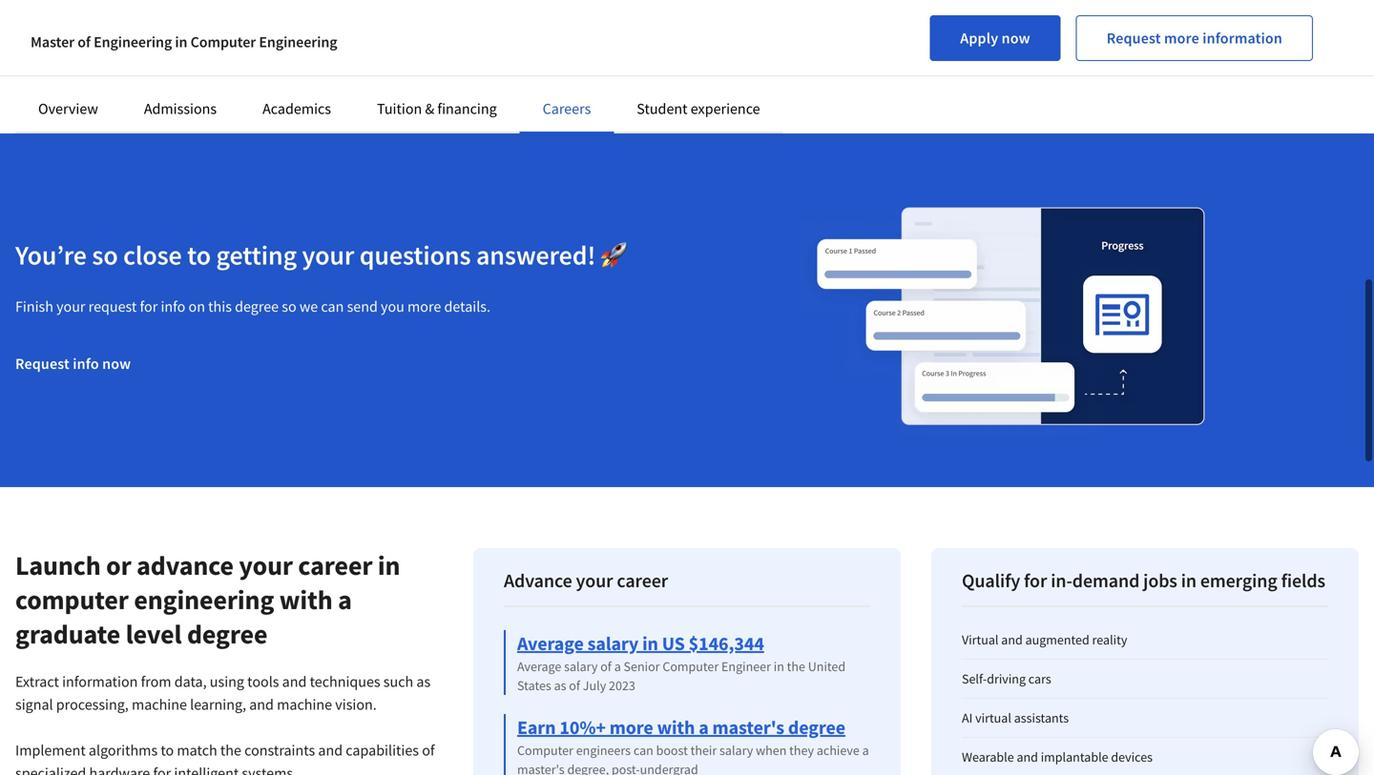 Task type: locate. For each thing, give the bounding box(es) containing it.
degree up the achieve
[[788, 716, 846, 740]]

virtual
[[975, 710, 1011, 727]]

so
[[92, 239, 118, 272], [282, 297, 296, 316]]

time
[[129, 63, 158, 82]]

2 vertical spatial more
[[609, 716, 653, 740]]

level up from
[[126, 618, 182, 651]]

their down graduation,
[[96, 63, 126, 82]]

a right the achieve
[[862, 742, 869, 760]]

computer down "us"
[[663, 658, 719, 676]]

salary up july
[[564, 658, 598, 676]]

1 vertical spatial now
[[102, 355, 131, 374]]

0 vertical spatial level
[[185, 17, 215, 36]]

self-
[[962, 671, 987, 688]]

their right boost
[[691, 742, 717, 760]]

a up 2023
[[614, 658, 621, 676]]

the
[[188, 40, 209, 59], [787, 658, 805, 676], [220, 741, 241, 761]]

0 vertical spatial information
[[1203, 29, 1283, 48]]

with up boost
[[657, 716, 695, 740]]

1 horizontal spatial machine
[[277, 696, 332, 715]]

25%
[[119, 0, 147, 13]]

1 horizontal spatial advance
[[137, 549, 234, 583]]

and down tools
[[249, 696, 274, 715]]

2023
[[609, 678, 635, 695]]

0 vertical spatial now
[[1002, 29, 1030, 48]]

boost
[[656, 742, 688, 760]]

your right advance
[[576, 569, 613, 593]]

the up here.
[[188, 40, 209, 59]]

suite"
[[143, 17, 182, 36]]

1 vertical spatial their
[[691, 742, 717, 760]]

their inside earn 10%+ more with a master's degree computer engineers can boost their salary when they achieve a master's degree, post-undergrad
[[691, 742, 717, 760]]

0 vertical spatial info
[[161, 297, 185, 316]]

processing,
[[56, 696, 129, 715]]

their inside more than 25% of our dartmouth engineering alumni advance to "c-suite" level positions within five to 10 years of graduation, due to the breadth of skills they have gained during their time here.
[[96, 63, 126, 82]]

more
[[1164, 29, 1199, 48], [407, 297, 441, 316], [609, 716, 653, 740]]

0 horizontal spatial can
[[321, 297, 344, 316]]

1 horizontal spatial the
[[220, 741, 241, 761]]

0 horizontal spatial more
[[407, 297, 441, 316]]

and right the wearable
[[1017, 749, 1038, 766]]

than
[[86, 0, 116, 13]]

as right states
[[554, 678, 566, 695]]

and right constraints
[[318, 741, 343, 761]]

in-
[[1051, 569, 1072, 593]]

launch or advance your career in computer engineering with a graduate level degree
[[15, 549, 400, 651]]

machine
[[132, 696, 187, 715], [277, 696, 332, 715]]

they right when
[[789, 742, 814, 760]]

1 horizontal spatial they
[[789, 742, 814, 760]]

more
[[51, 0, 83, 13]]

for left in-
[[1024, 569, 1047, 593]]

0 vertical spatial their
[[96, 63, 126, 82]]

1 vertical spatial advance
[[137, 549, 234, 583]]

1 vertical spatial information
[[62, 673, 138, 692]]

driving
[[987, 671, 1026, 688]]

0 vertical spatial average
[[517, 632, 584, 656]]

they inside more than 25% of our dartmouth engineering alumni advance to "c-suite" level positions within five to 10 years of graduation, due to the breadth of skills they have gained during their time here.
[[316, 40, 344, 59]]

info down request
[[73, 355, 99, 374]]

2 horizontal spatial computer
[[663, 658, 719, 676]]

they
[[316, 40, 344, 59], [789, 742, 814, 760]]

alumni
[[343, 0, 388, 13]]

assistants
[[1014, 710, 1069, 727]]

a
[[338, 584, 352, 617], [614, 658, 621, 676], [699, 716, 709, 740], [862, 742, 869, 760]]

now down request
[[102, 355, 131, 374]]

1 vertical spatial the
[[787, 658, 805, 676]]

"c-
[[124, 17, 143, 36]]

2 vertical spatial the
[[220, 741, 241, 761]]

0 horizontal spatial now
[[102, 355, 131, 374]]

due
[[144, 40, 168, 59]]

breadth
[[212, 40, 262, 59]]

master's down earn
[[517, 761, 565, 776]]

1 horizontal spatial career
[[617, 569, 668, 593]]

0 horizontal spatial so
[[92, 239, 118, 272]]

request info now
[[15, 355, 131, 374]]

request for request info now
[[15, 355, 70, 374]]

devices
[[1111, 749, 1153, 766]]

0 horizontal spatial information
[[62, 673, 138, 692]]

1 horizontal spatial info
[[161, 297, 185, 316]]

to right close
[[187, 239, 211, 272]]

1 horizontal spatial more
[[609, 716, 653, 740]]

0 vertical spatial master's
[[712, 716, 784, 740]]

2 average from the top
[[517, 658, 561, 676]]

we
[[299, 297, 318, 316]]

0 vertical spatial they
[[316, 40, 344, 59]]

they inside earn 10%+ more with a master's degree computer engineers can boost their salary when they achieve a master's degree, post-undergrad
[[789, 742, 814, 760]]

so left we
[[282, 297, 296, 316]]

salary left when
[[720, 742, 753, 760]]

0 horizontal spatial as
[[416, 673, 431, 692]]

the left united
[[787, 658, 805, 676]]

you're so close to getting your questions answered! 🚀
[[15, 239, 627, 272]]

2 horizontal spatial the
[[787, 658, 805, 676]]

here.
[[161, 63, 194, 82]]

0 vertical spatial salary
[[587, 632, 639, 656]]

for
[[140, 297, 158, 316], [1024, 569, 1047, 593], [153, 764, 171, 776]]

average salary in us $146,344 link
[[517, 632, 764, 656]]

2 vertical spatial salary
[[720, 742, 753, 760]]

for right request
[[140, 297, 158, 316]]

they down five
[[316, 40, 344, 59]]

0 horizontal spatial career
[[298, 549, 373, 583]]

master's up when
[[712, 716, 784, 740]]

1 vertical spatial info
[[73, 355, 99, 374]]

info inside button
[[73, 355, 99, 374]]

0 vertical spatial request
[[1107, 29, 1161, 48]]

0 horizontal spatial info
[[73, 355, 99, 374]]

10%+
[[560, 716, 606, 740]]

a inside the launch or advance your career in computer engineering with a graduate level degree
[[338, 584, 352, 617]]

advance
[[51, 17, 104, 36], [137, 549, 234, 583]]

can
[[321, 297, 344, 316], [633, 742, 653, 760]]

0 horizontal spatial with
[[279, 584, 333, 617]]

can right we
[[321, 297, 344, 316]]

2 vertical spatial computer
[[517, 742, 573, 760]]

information inside button
[[1203, 29, 1283, 48]]

of left our
[[150, 0, 162, 13]]

the inside implement algorithms to match the constraints and capabilities of specialized hardware for intelligent systems.
[[220, 741, 241, 761]]

specialized
[[15, 764, 86, 776]]

your up engineering
[[239, 549, 293, 583]]

vision.
[[335, 696, 377, 715]]

1 vertical spatial salary
[[564, 658, 598, 676]]

can inside earn 10%+ more with a master's degree computer engineers can boost their salary when they achieve a master's degree, post-undergrad
[[633, 742, 653, 760]]

careers
[[543, 99, 591, 118]]

tuition
[[377, 99, 422, 118]]

1 vertical spatial can
[[633, 742, 653, 760]]

of inside implement algorithms to match the constraints and capabilities of specialized hardware for intelligent systems.
[[422, 741, 435, 761]]

advance up engineering
[[137, 549, 234, 583]]

0 horizontal spatial request
[[15, 355, 70, 374]]

tuition & financing
[[377, 99, 497, 118]]

virtual and augmented reality
[[962, 632, 1127, 649]]

0 horizontal spatial machine
[[132, 696, 187, 715]]

can up post-
[[633, 742, 653, 760]]

degree down engineering
[[187, 618, 268, 651]]

this
[[208, 297, 232, 316]]

with
[[279, 584, 333, 617], [657, 716, 695, 740]]

now
[[1002, 29, 1030, 48], [102, 355, 131, 374]]

of up july
[[600, 658, 612, 676]]

1 vertical spatial master's
[[517, 761, 565, 776]]

with up techniques
[[279, 584, 333, 617]]

1 vertical spatial for
[[1024, 569, 1047, 593]]

1 horizontal spatial level
[[185, 17, 215, 36]]

request
[[1107, 29, 1161, 48], [15, 355, 70, 374]]

0 horizontal spatial advance
[[51, 17, 104, 36]]

1 horizontal spatial request
[[1107, 29, 1161, 48]]

0 horizontal spatial the
[[188, 40, 209, 59]]

or
[[106, 549, 131, 583]]

1 vertical spatial degree
[[187, 618, 268, 651]]

0 vertical spatial can
[[321, 297, 344, 316]]

us
[[662, 632, 685, 656]]

0 vertical spatial the
[[188, 40, 209, 59]]

to left 'match'
[[161, 741, 174, 761]]

salary up senior
[[587, 632, 639, 656]]

of right capabilities
[[422, 741, 435, 761]]

1 vertical spatial so
[[282, 297, 296, 316]]

info left on
[[161, 297, 185, 316]]

overview
[[38, 99, 98, 118]]

advance down more
[[51, 17, 104, 36]]

level down our
[[185, 17, 215, 36]]

details.
[[444, 297, 490, 316]]

0 horizontal spatial their
[[96, 63, 126, 82]]

1 vertical spatial level
[[126, 618, 182, 651]]

engineers
[[576, 742, 631, 760]]

1 vertical spatial more
[[407, 297, 441, 316]]

1 horizontal spatial with
[[657, 716, 695, 740]]

embedded module image image
[[768, 176, 1255, 457]]

augmented
[[1025, 632, 1090, 649]]

of left july
[[569, 678, 580, 695]]

more than 25% of our dartmouth engineering alumni advance to "c-suite" level positions within five to 10 years of graduation, due to the breadth of skills they have gained during their time here.
[[51, 0, 424, 82]]

1 horizontal spatial as
[[554, 678, 566, 695]]

send
[[347, 297, 378, 316]]

hardware
[[89, 764, 150, 776]]

2 vertical spatial for
[[153, 764, 171, 776]]

senior
[[624, 658, 660, 676]]

of
[[150, 0, 162, 13], [77, 32, 91, 52], [51, 40, 64, 59], [265, 40, 278, 59], [600, 658, 612, 676], [569, 678, 580, 695], [422, 741, 435, 761]]

and inside implement algorithms to match the constraints and capabilities of specialized hardware for intelligent systems.
[[318, 741, 343, 761]]

more inside earn 10%+ more with a master's degree computer engineers can boost their salary when they achieve a master's degree, post-undergrad
[[609, 716, 653, 740]]

so left close
[[92, 239, 118, 272]]

you're
[[15, 239, 87, 272]]

academics link
[[263, 99, 331, 118]]

engineering
[[134, 584, 274, 617]]

1 vertical spatial request
[[15, 355, 70, 374]]

2 vertical spatial degree
[[788, 716, 846, 740]]

degree right this
[[235, 297, 279, 316]]

degree inside the launch or advance your career in computer engineering with a graduate level degree
[[187, 618, 268, 651]]

0 horizontal spatial master's
[[517, 761, 565, 776]]

information inside extract information from data, using tools and techniques such as signal processing, machine learning, and machine vision.
[[62, 673, 138, 692]]

for right hardware
[[153, 764, 171, 776]]

1 vertical spatial average
[[517, 658, 561, 676]]

computer down earn
[[517, 742, 573, 760]]

1 horizontal spatial can
[[633, 742, 653, 760]]

the up intelligent
[[220, 741, 241, 761]]

1 horizontal spatial information
[[1203, 29, 1283, 48]]

computer inside average salary in us $146,344 average salary of a senior computer engineer in the united states as of july 2023
[[663, 658, 719, 676]]

as right such
[[416, 673, 431, 692]]

advance your career
[[504, 569, 668, 593]]

within
[[280, 17, 320, 36]]

of left the skills
[[265, 40, 278, 59]]

1 horizontal spatial their
[[691, 742, 717, 760]]

1 vertical spatial computer
[[663, 658, 719, 676]]

0 vertical spatial with
[[279, 584, 333, 617]]

1 horizontal spatial computer
[[517, 742, 573, 760]]

0 horizontal spatial computer
[[190, 32, 256, 52]]

machine down from
[[132, 696, 187, 715]]

overview link
[[38, 99, 98, 118]]

computer down dartmouth
[[190, 32, 256, 52]]

1 vertical spatial with
[[657, 716, 695, 740]]

getting
[[216, 239, 297, 272]]

1 vertical spatial they
[[789, 742, 814, 760]]

now right apply
[[1002, 29, 1030, 48]]

your
[[302, 239, 354, 272], [56, 297, 85, 316], [239, 549, 293, 583], [576, 569, 613, 593]]

0 horizontal spatial they
[[316, 40, 344, 59]]

a up techniques
[[338, 584, 352, 617]]

machine down techniques
[[277, 696, 332, 715]]

request info now button
[[0, 341, 146, 387]]

engineering
[[264, 0, 340, 13], [94, 32, 172, 52], [259, 32, 337, 52]]

capabilities
[[346, 741, 419, 761]]

student experience
[[637, 99, 760, 118]]

student
[[637, 99, 688, 118]]

0 horizontal spatial level
[[126, 618, 182, 651]]

advance inside the launch or advance your career in computer engineering with a graduate level degree
[[137, 549, 234, 583]]

implement
[[15, 741, 86, 761]]

2 horizontal spatial more
[[1164, 29, 1199, 48]]

0 vertical spatial advance
[[51, 17, 104, 36]]

1 average from the top
[[517, 632, 584, 656]]

achieve
[[817, 742, 860, 760]]

the inside more than 25% of our dartmouth engineering alumni advance to "c-suite" level positions within five to 10 years of graduation, due to the breadth of skills they have gained during their time here.
[[188, 40, 209, 59]]

🚀
[[601, 239, 627, 272]]

0 vertical spatial more
[[1164, 29, 1199, 48]]



Task type: describe. For each thing, give the bounding box(es) containing it.
more inside button
[[1164, 29, 1199, 48]]

engineering inside more than 25% of our dartmouth engineering alumni advance to "c-suite" level positions within five to 10 years of graduation, due to the breadth of skills they have gained during their time here.
[[264, 0, 340, 13]]

with inside the launch or advance your career in computer engineering with a graduate level degree
[[279, 584, 333, 617]]

level inside the launch or advance your career in computer engineering with a graduate level degree
[[126, 618, 182, 651]]

reality
[[1092, 632, 1127, 649]]

admissions link
[[144, 99, 217, 118]]

&
[[425, 99, 434, 118]]

such
[[383, 673, 413, 692]]

advance
[[504, 569, 572, 593]]

graduation,
[[67, 40, 141, 59]]

demand
[[1072, 569, 1140, 593]]

our
[[165, 0, 187, 13]]

your up we
[[302, 239, 354, 272]]

apply now
[[960, 29, 1030, 48]]

implantable
[[1041, 749, 1108, 766]]

level inside more than 25% of our dartmouth engineering alumni advance to "c-suite" level positions within five to 10 years of graduation, due to the breadth of skills they have gained during their time here.
[[185, 17, 215, 36]]

launch
[[15, 549, 101, 583]]

to right 'due'
[[171, 40, 185, 59]]

positions
[[218, 17, 277, 36]]

1 horizontal spatial master's
[[712, 716, 784, 740]]

master
[[31, 32, 74, 52]]

2 machine from the left
[[277, 696, 332, 715]]

computer
[[15, 584, 129, 617]]

five
[[323, 17, 346, 36]]

engineer
[[721, 658, 771, 676]]

data,
[[174, 673, 207, 692]]

states
[[517, 678, 551, 695]]

as inside average salary in us $146,344 average salary of a senior computer engineer in the united states as of july 2023
[[554, 678, 566, 695]]

degree inside earn 10%+ more with a master's degree computer engineers can boost their salary when they achieve a master's degree, post-undergrad
[[788, 716, 846, 740]]

ai
[[962, 710, 973, 727]]

tuition & financing link
[[377, 99, 497, 118]]

algorithms
[[89, 741, 158, 761]]

undergrad
[[640, 761, 698, 776]]

with inside earn 10%+ more with a master's degree computer engineers can boost their salary when they achieve a master's degree, post-undergrad
[[657, 716, 695, 740]]

intelligent
[[174, 764, 239, 776]]

on
[[188, 297, 205, 316]]

and right the virtual
[[1001, 632, 1023, 649]]

1 horizontal spatial now
[[1002, 29, 1030, 48]]

post-
[[612, 761, 640, 776]]

skills
[[281, 40, 313, 59]]

degree,
[[567, 761, 609, 776]]

using
[[210, 673, 244, 692]]

financing
[[437, 99, 497, 118]]

admissions
[[144, 99, 217, 118]]

constraints
[[244, 741, 315, 761]]

of up during
[[51, 40, 64, 59]]

when
[[756, 742, 787, 760]]

0 vertical spatial degree
[[235, 297, 279, 316]]

earn 10%+ more with a master's degree computer engineers can boost their salary when they achieve a master's degree, post-undergrad
[[517, 716, 869, 776]]

have
[[347, 40, 378, 59]]

$146,344
[[689, 632, 764, 656]]

experience
[[691, 99, 760, 118]]

answered!
[[476, 239, 596, 272]]

1 machine from the left
[[132, 696, 187, 715]]

and right tools
[[282, 673, 307, 692]]

from
[[141, 673, 171, 692]]

academics
[[263, 99, 331, 118]]

0 vertical spatial for
[[140, 297, 158, 316]]

advance inside more than 25% of our dartmouth engineering alumni advance to "c-suite" level positions within five to 10 years of graduation, due to the breadth of skills they have gained during their time here.
[[51, 17, 104, 36]]

tools
[[247, 673, 279, 692]]

1 horizontal spatial so
[[282, 297, 296, 316]]

of right master
[[77, 32, 91, 52]]

wearable and implantable devices
[[962, 749, 1153, 766]]

finish your request for info on this degree so we can send you more details.
[[15, 297, 490, 316]]

to left 10
[[349, 17, 363, 36]]

qualify for in-demand jobs in emerging fields
[[962, 569, 1325, 593]]

close
[[123, 239, 182, 272]]

fields
[[1281, 569, 1325, 593]]

request
[[88, 297, 137, 316]]

match
[[177, 741, 217, 761]]

as inside extract information from data, using tools and techniques such as signal processing, machine learning, and machine vision.
[[416, 673, 431, 692]]

years
[[384, 17, 418, 36]]

in inside the launch or advance your career in computer engineering with a graduate level degree
[[378, 549, 400, 583]]

the inside average salary in us $146,344 average salary of a senior computer engineer in the united states as of july 2023
[[787, 658, 805, 676]]

student experience link
[[637, 99, 760, 118]]

wearable
[[962, 749, 1014, 766]]

jobs
[[1143, 569, 1177, 593]]

request for request more information
[[1107, 29, 1161, 48]]

career inside the launch or advance your career in computer engineering with a graduate level degree
[[298, 549, 373, 583]]

0 vertical spatial so
[[92, 239, 118, 272]]

request more information
[[1107, 29, 1283, 48]]

techniques
[[310, 673, 380, 692]]

earn 10%+ more with a master's degree link
[[517, 716, 846, 740]]

july
[[583, 678, 606, 695]]

to left "c-
[[107, 17, 121, 36]]

during
[[51, 63, 93, 82]]

a down average salary in us $146,344 average salary of a senior computer engineer in the united states as of july 2023
[[699, 716, 709, 740]]

your inside the launch or advance your career in computer engineering with a graduate level degree
[[239, 549, 293, 583]]

for inside implement algorithms to match the constraints and capabilities of specialized hardware for intelligent systems.
[[153, 764, 171, 776]]

to inside implement algorithms to match the constraints and capabilities of specialized hardware for intelligent systems.
[[161, 741, 174, 761]]

average salary in us $146,344 average salary of a senior computer engineer in the united states as of july 2023
[[517, 632, 846, 695]]

gained
[[381, 40, 424, 59]]

10
[[366, 17, 381, 36]]

learning,
[[190, 696, 246, 715]]

finish
[[15, 297, 53, 316]]

extract
[[15, 673, 59, 692]]

extract information from data, using tools and techniques such as signal processing, machine learning, and machine vision.
[[15, 673, 431, 715]]

you
[[381, 297, 404, 316]]

salary inside earn 10%+ more with a master's degree computer engineers can boost their salary when they achieve a master's degree, post-undergrad
[[720, 742, 753, 760]]

your right finish
[[56, 297, 85, 316]]

master of engineering in computer engineering
[[31, 32, 337, 52]]

a inside average salary in us $146,344 average salary of a senior computer engineer in the united states as of july 2023
[[614, 658, 621, 676]]

0 vertical spatial computer
[[190, 32, 256, 52]]

ai virtual assistants
[[962, 710, 1069, 727]]

emerging
[[1200, 569, 1277, 593]]

signal
[[15, 696, 53, 715]]

computer inside earn 10%+ more with a master's degree computer engineers can boost their salary when they achieve a master's degree, post-undergrad
[[517, 742, 573, 760]]

cars
[[1028, 671, 1051, 688]]



Task type: vqa. For each thing, say whether or not it's contained in the screenshot.
the 'Data Analyst' image
no



